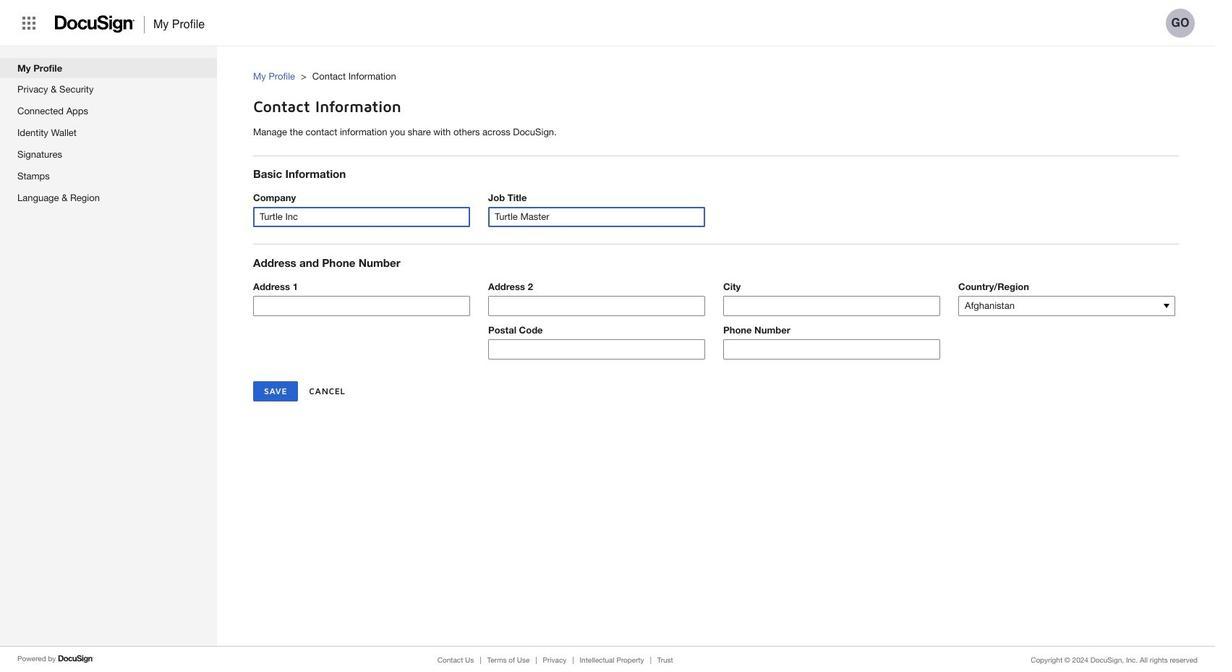 Task type: locate. For each thing, give the bounding box(es) containing it.
None text field
[[254, 208, 470, 227], [489, 297, 705, 315], [724, 340, 940, 359], [254, 208, 470, 227], [489, 297, 705, 315], [724, 340, 940, 359]]

1 vertical spatial docusign image
[[58, 653, 94, 665]]

None text field
[[489, 208, 705, 227], [254, 297, 470, 315], [724, 297, 940, 315], [489, 340, 705, 359], [489, 208, 705, 227], [254, 297, 470, 315], [724, 297, 940, 315], [489, 340, 705, 359]]

docusign image
[[55, 11, 135, 37], [58, 653, 94, 665]]



Task type: describe. For each thing, give the bounding box(es) containing it.
0 vertical spatial docusign image
[[55, 11, 135, 37]]

breadcrumb region
[[253, 56, 1216, 87]]



